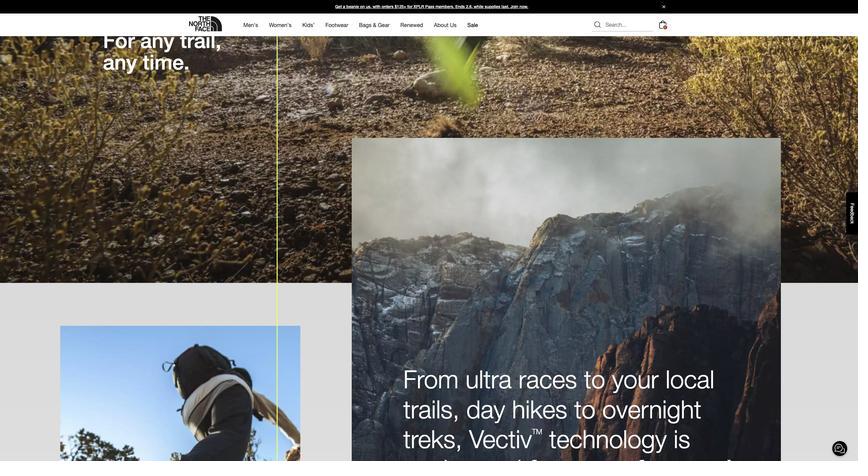 Task type: describe. For each thing, give the bounding box(es) containing it.
2 e from the top
[[850, 209, 855, 211]]

xplr
[[414, 4, 424, 9]]

bags & gear
[[359, 22, 390, 28]]

ultra
[[466, 365, 512, 394]]

supplies
[[485, 4, 500, 9]]

technology
[[549, 424, 667, 454]]

vectiv
[[469, 424, 532, 454]]

a inside button
[[850, 217, 855, 219]]

members.
[[435, 4, 454, 9]]

search all image
[[593, 21, 602, 29]]

treks,
[[403, 424, 462, 454]]

f e e d b a c k button
[[846, 192, 858, 235]]

women's link
[[269, 16, 292, 34]]

gear
[[378, 22, 390, 28]]

us
[[450, 22, 457, 28]]

trails,
[[403, 395, 459, 424]]

orders
[[382, 4, 394, 9]]

join
[[510, 4, 518, 9]]

k
[[850, 222, 855, 224]]

b
[[850, 214, 855, 217]]

overnight
[[602, 395, 701, 424]]

while
[[474, 4, 484, 9]]

men's
[[243, 22, 258, 28]]

1 link
[[657, 19, 668, 30]]

about
[[434, 22, 448, 28]]

pass
[[425, 4, 434, 9]]

sale link
[[467, 16, 478, 34]]

footwear
[[325, 22, 348, 28]]

bags
[[359, 22, 371, 28]]

last.
[[502, 4, 509, 9]]

Search search field
[[592, 18, 653, 32]]

get a beanie on us, with orders $125+ for xplr pass members. ends 2.6, while supplies last. join now. link
[[0, 0, 858, 14]]

races
[[519, 365, 577, 394]]

f e e d b a c k
[[850, 203, 855, 224]]

get a beanie on us, with orders $125+ for xplr pass members. ends 2.6, while supplies last. join now.
[[335, 4, 528, 9]]

renewed
[[400, 22, 423, 28]]

your
[[612, 365, 659, 394]]

footwear link
[[325, 16, 348, 34]]

get
[[335, 4, 342, 9]]

kids' link
[[302, 16, 315, 34]]

about us
[[434, 22, 457, 28]]



Task type: vqa. For each thing, say whether or not it's contained in the screenshot.
technology
yes



Task type: locate. For each thing, give the bounding box(es) containing it.
0 horizontal spatial a
[[343, 4, 345, 9]]

f
[[850, 203, 855, 206]]

engineered
[[403, 454, 522, 461]]

beanie
[[346, 4, 359, 9]]

c
[[850, 219, 855, 222]]

us,
[[366, 4, 371, 9]]

sale
[[467, 22, 478, 28]]

day
[[466, 395, 505, 424]]

for
[[103, 28, 135, 53]]

renewed link
[[400, 16, 423, 34]]

e up b
[[850, 209, 855, 211]]

1 vertical spatial vectiv shoes image
[[60, 326, 300, 461]]

0 horizontal spatial any
[[103, 50, 137, 74]]

local
[[666, 365, 714, 394]]

bags & gear link
[[359, 16, 390, 34]]

kids'
[[302, 22, 315, 28]]

1 vertical spatial to
[[574, 395, 595, 424]]

2.6,
[[466, 4, 473, 9]]

tm
[[532, 428, 542, 436]]

$125+
[[395, 4, 406, 9]]

now.
[[519, 4, 528, 9]]

for any trail, any time.
[[103, 28, 221, 74]]

from ultra races to your local trails, day hikes to overnight treks, vectiv
[[403, 365, 714, 454]]

1 e from the top
[[850, 206, 855, 209]]

women's
[[269, 22, 292, 28]]

time.
[[143, 50, 190, 74]]

close image
[[659, 5, 668, 8]]

0 vertical spatial to
[[584, 365, 605, 394]]

ends
[[455, 4, 465, 9]]

1 vertical spatial a
[[850, 217, 855, 219]]

hikes
[[512, 395, 567, 424]]

&
[[373, 22, 376, 28]]

1 horizontal spatial any
[[140, 28, 174, 53]]

a right get
[[343, 4, 345, 9]]

technology is engineered
[[403, 424, 690, 461]]

a
[[343, 4, 345, 9], [850, 217, 855, 219]]

to
[[584, 365, 605, 394], [574, 395, 595, 424]]

vectiv shoes in the mountains image
[[352, 138, 781, 461]]

a up k
[[850, 217, 855, 219]]

vectiv shoes image
[[0, 0, 858, 283], [60, 326, 300, 461]]

men's link
[[243, 16, 258, 34]]

trail,
[[180, 28, 221, 53]]

e up d
[[850, 206, 855, 209]]

e
[[850, 206, 855, 209], [850, 209, 855, 211]]

the north face home page image
[[189, 16, 222, 31]]

is
[[674, 424, 690, 454]]

1
[[664, 26, 666, 29]]

0 vertical spatial a
[[343, 4, 345, 9]]

1 horizontal spatial a
[[850, 217, 855, 219]]

on
[[360, 4, 365, 9]]

0 vertical spatial vectiv shoes image
[[0, 0, 858, 283]]

from
[[403, 365, 459, 394]]

about us link
[[434, 16, 457, 34]]

for
[[407, 4, 412, 9]]

any
[[140, 28, 174, 53], [103, 50, 137, 74]]

d
[[850, 211, 855, 214]]

with
[[373, 4, 380, 9]]



